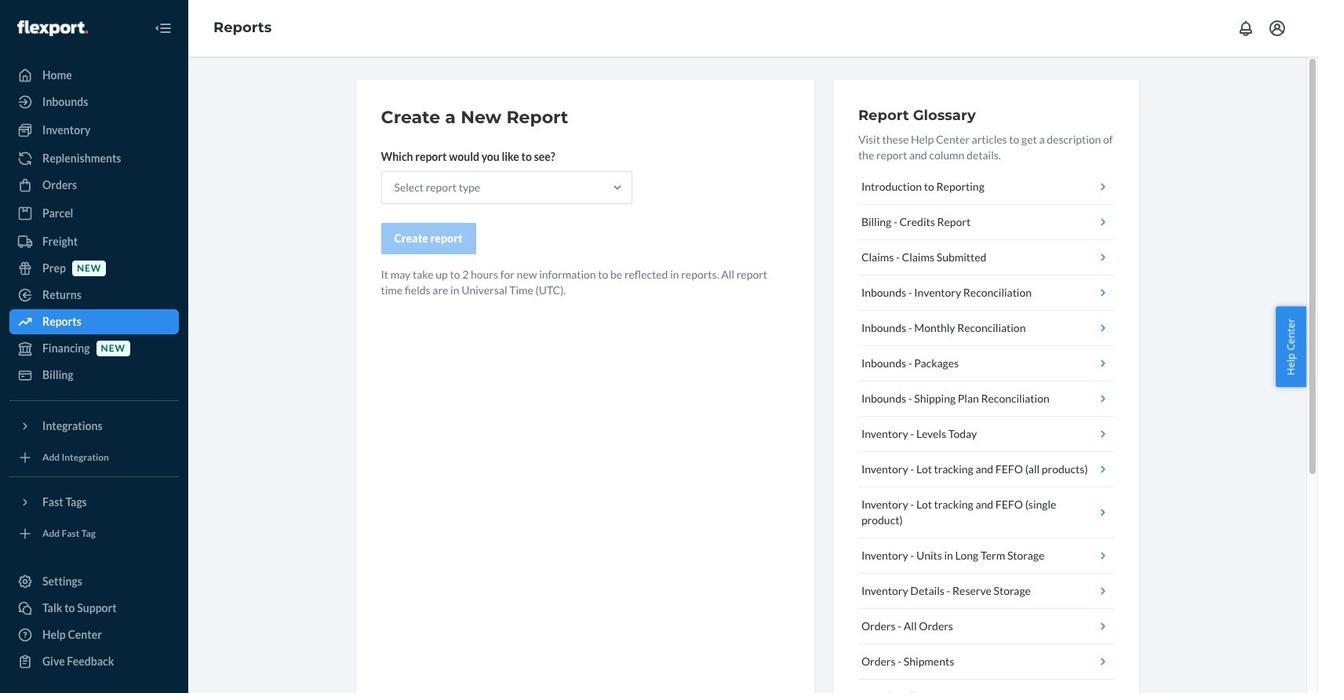 Task type: describe. For each thing, give the bounding box(es) containing it.
open notifications image
[[1237, 19, 1256, 38]]

open account menu image
[[1268, 19, 1287, 38]]

flexport logo image
[[17, 20, 88, 36]]



Task type: locate. For each thing, give the bounding box(es) containing it.
close navigation image
[[154, 19, 173, 38]]



Task type: vqa. For each thing, say whether or not it's contained in the screenshot.
Flexport logo
yes



